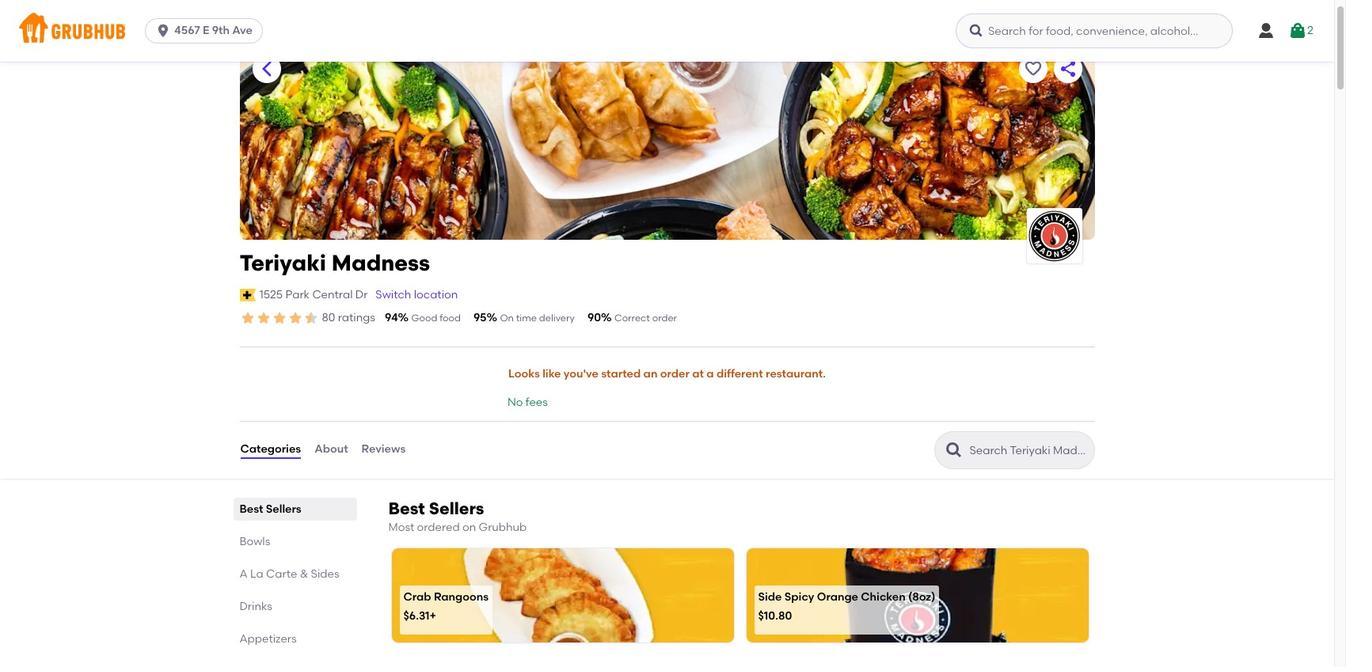 Task type: locate. For each thing, give the bounding box(es) containing it.
order left at
[[661, 368, 690, 381]]

share icon image
[[1059, 59, 1078, 78]]

$6.31
[[404, 610, 430, 623]]

delivery
[[539, 313, 575, 324]]

chicken
[[861, 591, 906, 605]]

save this restaurant image
[[1024, 59, 1043, 78]]

side
[[759, 591, 782, 605]]

best
[[389, 499, 425, 519], [240, 503, 263, 516]]

e
[[203, 24, 209, 37]]

0 horizontal spatial sellers
[[266, 503, 302, 516]]

best sellers most ordered on grubhub
[[389, 499, 527, 534]]

best up bowls
[[240, 503, 263, 516]]

svg image inside the 2 button
[[1289, 21, 1308, 40]]

order right correct
[[653, 313, 677, 324]]

switch location button
[[375, 287, 459, 304]]

best inside best sellers most ordered on grubhub
[[389, 499, 425, 519]]

best sellers
[[240, 503, 302, 516]]

side spicy orange chicken (8oz) $10.80
[[759, 591, 936, 623]]

sellers
[[429, 499, 484, 519], [266, 503, 302, 516]]

1525
[[260, 288, 283, 302]]

order
[[653, 313, 677, 324], [661, 368, 690, 381]]

madness
[[332, 250, 430, 276]]

reviews button
[[361, 422, 407, 479]]

1525 park central dr button
[[259, 287, 369, 304]]

1 horizontal spatial sellers
[[429, 499, 484, 519]]

about
[[315, 443, 348, 457]]

on time delivery
[[500, 313, 575, 324]]

sellers up bowls
[[266, 503, 302, 516]]

switch
[[376, 288, 411, 302]]

sellers inside best sellers most ordered on grubhub
[[429, 499, 484, 519]]

0 vertical spatial order
[[653, 313, 677, 324]]

time
[[516, 313, 537, 324]]

food
[[440, 313, 461, 324]]

no
[[508, 396, 523, 410]]

svg image for 4567 e 9th ave
[[155, 23, 171, 39]]

svg image
[[969, 23, 985, 39]]

+
[[430, 610, 437, 623]]

most
[[389, 521, 414, 534]]

teriyaki madness
[[240, 250, 430, 276]]

94
[[385, 311, 398, 325]]

correct
[[615, 313, 650, 324]]

categories button
[[240, 422, 302, 479]]

grubhub
[[479, 521, 527, 534]]

2 button
[[1289, 17, 1314, 45]]

0 horizontal spatial svg image
[[155, 23, 171, 39]]

95
[[474, 311, 487, 325]]

bowls
[[240, 535, 270, 549]]

svg image inside 4567 e 9th ave button
[[155, 23, 171, 39]]

spicy
[[785, 591, 815, 605]]

1 horizontal spatial best
[[389, 499, 425, 519]]

$10.80
[[759, 610, 792, 623]]

star icon image
[[240, 311, 255, 326], [255, 311, 271, 326], [271, 311, 287, 326], [287, 311, 303, 326], [303, 311, 319, 326], [303, 311, 319, 326]]

dr
[[356, 288, 368, 302]]

carte
[[266, 568, 297, 581]]

you've
[[564, 368, 599, 381]]

sides
[[311, 568, 339, 581]]

caret left icon image
[[257, 59, 276, 78]]

looks
[[509, 368, 540, 381]]

drinks
[[240, 600, 272, 614]]

best for best sellers most ordered on grubhub
[[389, 499, 425, 519]]

best up most
[[389, 499, 425, 519]]

started
[[602, 368, 641, 381]]

1 vertical spatial order
[[661, 368, 690, 381]]

good food
[[412, 313, 461, 324]]

80
[[322, 311, 335, 325]]

(8oz)
[[909, 591, 936, 605]]

2 horizontal spatial svg image
[[1289, 21, 1308, 40]]

a la carte & sides
[[240, 568, 339, 581]]

1 horizontal spatial svg image
[[1257, 21, 1276, 40]]

appetizers
[[240, 633, 297, 646]]

&
[[300, 568, 308, 581]]

svg image
[[1257, 21, 1276, 40], [1289, 21, 1308, 40], [155, 23, 171, 39]]

0 horizontal spatial best
[[240, 503, 263, 516]]

sellers up on
[[429, 499, 484, 519]]

1525 park central dr
[[260, 288, 368, 302]]

90
[[588, 311, 601, 325]]



Task type: vqa. For each thing, say whether or not it's contained in the screenshot.
'Reviews'
yes



Task type: describe. For each thing, give the bounding box(es) containing it.
a
[[240, 568, 248, 581]]

a
[[707, 368, 714, 381]]

la
[[250, 568, 264, 581]]

different
[[717, 368, 764, 381]]

good
[[412, 313, 438, 324]]

2
[[1308, 24, 1314, 37]]

crab rangoons $6.31 +
[[404, 591, 489, 623]]

at
[[693, 368, 704, 381]]

ordered
[[417, 521, 460, 534]]

fees
[[526, 396, 548, 410]]

location
[[414, 288, 458, 302]]

looks like you've started an order at a different restaurant. button
[[508, 358, 827, 392]]

like
[[543, 368, 561, 381]]

subscription pass image
[[240, 289, 256, 302]]

ave
[[232, 24, 253, 37]]

main navigation navigation
[[0, 0, 1335, 62]]

restaurant.
[[766, 368, 826, 381]]

reviews
[[362, 443, 406, 457]]

best for best sellers
[[240, 503, 263, 516]]

Search for food, convenience, alcohol... search field
[[956, 13, 1234, 48]]

park
[[286, 288, 310, 302]]

ratings
[[338, 311, 376, 325]]

9th
[[212, 24, 230, 37]]

about button
[[314, 422, 349, 479]]

sellers for best sellers most ordered on grubhub
[[429, 499, 484, 519]]

central
[[312, 288, 353, 302]]

orange
[[817, 591, 859, 605]]

on
[[463, 521, 476, 534]]

teriyaki
[[240, 250, 326, 276]]

an
[[644, 368, 658, 381]]

looks like you've started an order at a different restaurant.
[[509, 368, 826, 381]]

on
[[500, 313, 514, 324]]

correct order
[[615, 313, 677, 324]]

save this restaurant button
[[1019, 55, 1048, 83]]

sellers for best sellers
[[266, 503, 302, 516]]

4567
[[174, 24, 200, 37]]

svg image for 2
[[1289, 21, 1308, 40]]

crab
[[404, 591, 431, 605]]

no fees
[[508, 396, 548, 410]]

4567 e 9th ave button
[[145, 18, 269, 44]]

teriyaki madness  logo image
[[1027, 210, 1083, 262]]

4567 e 9th ave
[[174, 24, 253, 37]]

rangoons
[[434, 591, 489, 605]]

80 ratings
[[322, 311, 376, 325]]

Search Teriyaki Madness  search field
[[969, 443, 1090, 458]]

categories
[[240, 443, 301, 457]]

order inside button
[[661, 368, 690, 381]]

search icon image
[[945, 441, 964, 460]]

switch location
[[376, 288, 458, 302]]



